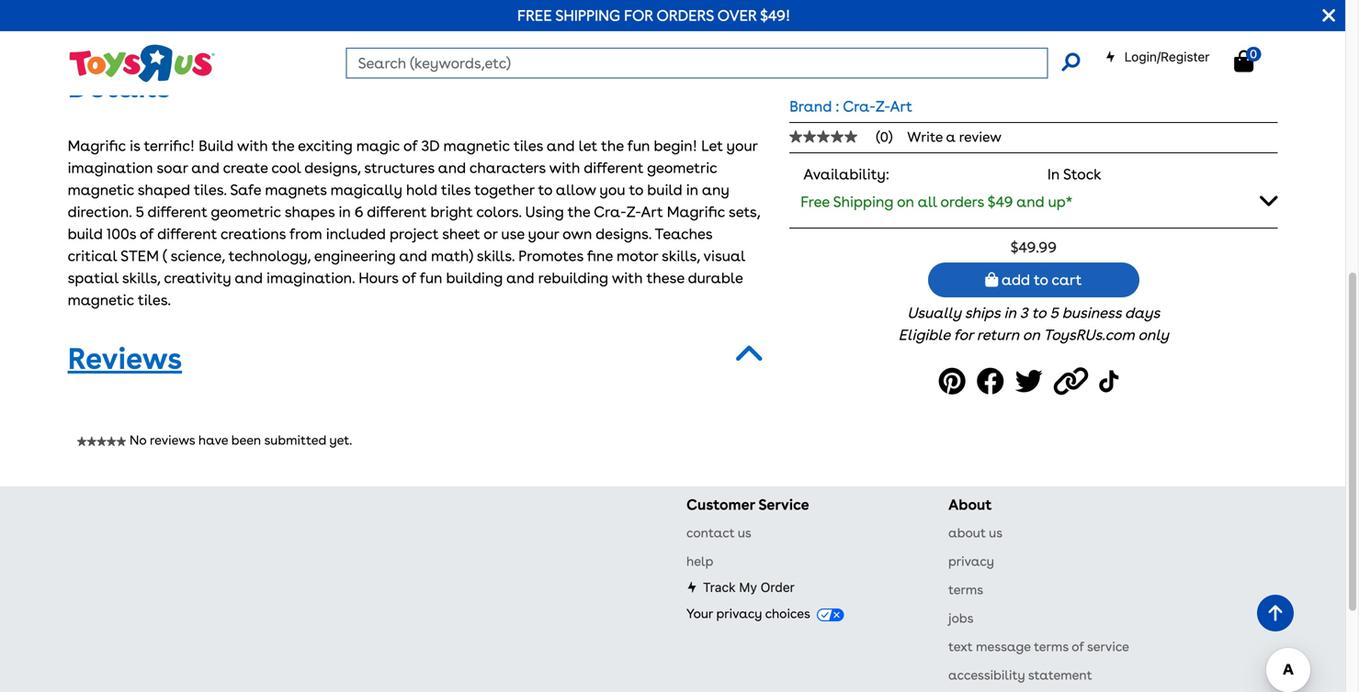 Task type: locate. For each thing, give the bounding box(es) containing it.
on
[[897, 193, 914, 211], [1023, 326, 1040, 344]]

privacy choices icon image
[[817, 609, 844, 622]]

tiles
[[1077, 44, 1119, 66]]

1 vertical spatial 5
[[1050, 304, 1058, 322]]

1 horizontal spatial in
[[686, 181, 698, 199]]

2 horizontal spatial in
[[1004, 304, 1016, 322]]

text
[[948, 640, 973, 655]]

the right let on the top
[[601, 137, 624, 155]]

and down project
[[399, 247, 427, 265]]

magically
[[330, 181, 402, 199]]

on left the all
[[897, 193, 914, 211]]

with up allow
[[549, 159, 580, 177]]

cra- down you
[[594, 203, 626, 221]]

$49.99
[[1011, 239, 1057, 256]]

tiles. down the '('
[[138, 291, 171, 309]]

to
[[538, 181, 552, 199], [629, 181, 643, 199], [1034, 271, 1048, 289], [1032, 304, 1046, 322]]

using
[[525, 203, 564, 221]]

in left 'any'
[[686, 181, 698, 199]]

magnets
[[265, 181, 327, 199]]

privacy down about us link
[[948, 554, 994, 570]]

magnetic left tiles
[[989, 44, 1073, 66]]

0 vertical spatial skills,
[[662, 247, 700, 265]]

in left the 3
[[1004, 304, 1016, 322]]

track
[[703, 580, 736, 595]]

z- down piece)
[[875, 97, 890, 115]]

0 horizontal spatial z-
[[626, 203, 641, 221]]

and left up*
[[1016, 193, 1044, 211]]

tiktok image
[[1099, 361, 1123, 403]]

0 vertical spatial fun
[[627, 137, 650, 155]]

1 horizontal spatial us
[[989, 526, 1003, 541]]

2 vertical spatial in
[[1004, 304, 1016, 322]]

-
[[1123, 44, 1130, 66]]

fun left begin!
[[627, 137, 650, 155]]

on down the 3
[[1023, 326, 1040, 344]]

0 horizontal spatial 3d
[[421, 137, 440, 155]]

for
[[954, 326, 973, 344]]

2 vertical spatial cra-
[[594, 203, 626, 221]]

tiles up bright
[[441, 181, 471, 199]]

magnetic right -
[[1134, 44, 1218, 66]]

★★★★★ no reviews have been submitted yet.
[[77, 433, 352, 448]]

us down customer service
[[738, 526, 751, 541]]

own
[[562, 225, 592, 243]]

1 vertical spatial z-
[[875, 97, 890, 115]]

geometric down begin!
[[647, 159, 717, 177]]

1 vertical spatial 3d
[[421, 137, 440, 155]]

0 horizontal spatial geometric
[[211, 203, 281, 221]]

3d
[[961, 44, 984, 66], [421, 137, 440, 155]]

about us link
[[948, 526, 1003, 541]]

1 vertical spatial your
[[528, 225, 559, 243]]

5 up '100s'
[[135, 203, 144, 221]]

terms up statement
[[1034, 640, 1069, 655]]

creations
[[221, 225, 286, 243]]

brand
[[790, 97, 832, 115]]

1 horizontal spatial skills,
[[662, 247, 700, 265]]

art up brand : cra-z-art link
[[849, 44, 878, 66]]

magnetic up the characters
[[443, 137, 510, 155]]

included
[[326, 225, 386, 243]]

direction.
[[68, 203, 132, 221]]

geometric down safe at the left of page
[[211, 203, 281, 221]]

1 vertical spatial magnetic
[[68, 181, 134, 199]]

1 vertical spatial terms
[[1034, 640, 1069, 655]]

1 vertical spatial geometric
[[211, 203, 281, 221]]

cra- inside magrific is terrific! build with the exciting magic of 3d magnetic tiles and let the fun begin! let your imagination soar and create cool designs, structures and characters with different geometric magnetic shaped tiles. safe magnets magically hold tiles together to allow you to build in any direction. 5 different geometric shapes in 6 different bright colors. using the cra-z-art magrific sets, build 100s of different creations from included project sheet or use your own designs. teaches critical stem ( science, technology, engineering and math) skills. promotes fine motor skills, visual spatial skills, creativity and imagination. hours of fun building and rebuilding with these durable magnetic tiles.
[[594, 203, 626, 221]]

z- right the set
[[831, 44, 849, 66]]

tiles up the characters
[[514, 137, 543, 155]]

3d up structures
[[421, 137, 440, 155]]

shopping bag image
[[985, 273, 998, 287]]

1 vertical spatial in
[[339, 203, 351, 221]]

skills, down stem on the left top
[[122, 269, 160, 287]]

magnetic down the spatial
[[68, 291, 134, 309]]

1 vertical spatial privacy
[[716, 606, 762, 622]]

jobs link
[[948, 611, 973, 627]]

of
[[403, 137, 418, 155], [140, 225, 154, 243], [402, 269, 416, 287], [1072, 640, 1084, 655]]

0 vertical spatial geometric
[[647, 159, 717, 177]]

1 horizontal spatial 3d
[[961, 44, 984, 66]]

cra-z-art magrific 3d magnetic tiles - magnetic toy set (28-piece) image number null image
[[208, 0, 622, 40]]

and up bright
[[438, 159, 466, 177]]

1 vertical spatial art
[[890, 97, 912, 115]]

of left service
[[1072, 640, 1084, 655]]

toysrus.com
[[1043, 326, 1135, 344]]

2 vertical spatial art
[[641, 203, 663, 221]]

motor
[[617, 247, 658, 265]]

your down using
[[528, 225, 559, 243]]

3d inside cra-z-art magrific 3d magnetic tiles - magnetic toy set (28-piece) brand : cra-z-art
[[961, 44, 984, 66]]

terms
[[948, 583, 983, 598], [1034, 640, 1069, 655]]

order
[[761, 580, 795, 595]]

sheet
[[442, 225, 480, 243]]

1 horizontal spatial on
[[1023, 326, 1040, 344]]

the
[[272, 137, 294, 155], [601, 137, 624, 155], [567, 203, 590, 221]]

1 horizontal spatial z-
[[831, 44, 849, 66]]

and
[[547, 137, 575, 155], [191, 159, 219, 177], [438, 159, 466, 177], [1016, 193, 1044, 211], [399, 247, 427, 265], [235, 269, 263, 287], [506, 269, 534, 287]]

0 horizontal spatial cra-
[[594, 203, 626, 221]]

2 vertical spatial magrific
[[667, 203, 725, 221]]

0 vertical spatial magnetic
[[443, 137, 510, 155]]

0 vertical spatial art
[[849, 44, 878, 66]]

us
[[738, 526, 751, 541], [989, 526, 1003, 541]]

stem
[[121, 247, 159, 265]]

0 vertical spatial terms
[[948, 583, 983, 598]]

1 horizontal spatial magrific
[[667, 203, 725, 221]]

fun down math)
[[420, 269, 442, 287]]

2 horizontal spatial with
[[612, 269, 643, 287]]

0 vertical spatial tiles
[[514, 137, 543, 155]]

1 horizontal spatial with
[[549, 159, 580, 177]]

to right the 3
[[1032, 304, 1046, 322]]

0 vertical spatial build
[[647, 181, 682, 199]]

usually
[[907, 304, 961, 322]]

characters
[[469, 159, 546, 177]]

1 vertical spatial with
[[549, 159, 580, 177]]

us for customer service
[[738, 526, 751, 541]]

magnetic
[[989, 44, 1073, 66], [1134, 44, 1218, 66]]

a
[[946, 129, 956, 145]]

2 horizontal spatial art
[[890, 97, 912, 115]]

and left let on the top
[[547, 137, 575, 155]]

(0) button
[[790, 129, 907, 145]]

creativity
[[164, 269, 231, 287]]

0 vertical spatial 3d
[[961, 44, 984, 66]]

1 vertical spatial tiles.
[[138, 291, 171, 309]]

to right the add at the top of the page
[[1034, 271, 1048, 289]]

0 vertical spatial magrific
[[882, 44, 957, 66]]

0 horizontal spatial us
[[738, 526, 751, 541]]

1 vertical spatial build
[[68, 225, 103, 243]]

5 right the 3
[[1050, 304, 1058, 322]]

1 vertical spatial on
[[1023, 326, 1040, 344]]

terms up jobs link
[[948, 583, 983, 598]]

no
[[130, 433, 146, 448]]

skills.
[[477, 247, 515, 265]]

engineering
[[314, 247, 396, 265]]

with
[[237, 137, 268, 155], [549, 159, 580, 177], [612, 269, 643, 287]]

different
[[584, 159, 644, 177], [148, 203, 207, 221], [367, 203, 427, 221], [157, 225, 217, 243]]

with up create
[[237, 137, 268, 155]]

0 horizontal spatial tiles
[[441, 181, 471, 199]]

0 vertical spatial your
[[727, 137, 758, 155]]

5 inside magrific is terrific! build with the exciting magic of 3d magnetic tiles and let the fun begin! let your imagination soar and create cool designs, structures and characters with different geometric magnetic shaped tiles. safe magnets magically hold tiles together to allow you to build in any direction. 5 different geometric shapes in 6 different bright colors. using the cra-z-art magrific sets, build 100s of different creations from included project sheet or use your own designs. teaches critical stem ( science, technology, engineering and math) skills. promotes fine motor skills, visual spatial skills, creativity and imagination. hours of fun building and rebuilding with these durable magnetic tiles.
[[135, 203, 144, 221]]

free shipping for orders over $49! link
[[517, 6, 790, 24]]

add to cart
[[998, 271, 1082, 289]]

1 vertical spatial skills,
[[122, 269, 160, 287]]

cra- right :
[[843, 97, 875, 115]]

to inside usually ships in 3 to 5 business days eligible for return on toysrus.com only
[[1032, 304, 1046, 322]]

tiles.
[[194, 181, 227, 199], [138, 291, 171, 309]]

project
[[390, 225, 439, 243]]

0 horizontal spatial your
[[528, 225, 559, 243]]

build
[[647, 181, 682, 199], [68, 225, 103, 243]]

only
[[1138, 326, 1169, 344]]

imagination.
[[267, 269, 355, 287]]

shopping bag image
[[1234, 50, 1253, 72]]

magrific up "imagination"
[[68, 137, 126, 155]]

to right you
[[629, 181, 643, 199]]

privacy down track my order button
[[716, 606, 762, 622]]

in left 6 at the top left of the page
[[339, 203, 351, 221]]

promotes
[[518, 247, 583, 265]]

add to cart button
[[928, 263, 1139, 298]]

2 horizontal spatial the
[[601, 137, 624, 155]]

critical
[[68, 247, 117, 265]]

0 horizontal spatial in
[[339, 203, 351, 221]]

geometric
[[647, 159, 717, 177], [211, 203, 281, 221]]

1 horizontal spatial 5
[[1050, 304, 1058, 322]]

details link
[[68, 69, 171, 105]]

eligible
[[898, 326, 950, 344]]

0 horizontal spatial terms
[[948, 583, 983, 598]]

1 vertical spatial tiles
[[441, 181, 471, 199]]

1 us from the left
[[738, 526, 751, 541]]

tiles
[[514, 137, 543, 155], [441, 181, 471, 199]]

1 horizontal spatial cra-
[[790, 44, 831, 66]]

jobs
[[948, 611, 973, 627]]

1 horizontal spatial your
[[727, 137, 758, 155]]

z-
[[831, 44, 849, 66], [875, 97, 890, 115], [626, 203, 641, 221]]

1 vertical spatial magrific
[[68, 137, 126, 155]]

magrific up 'write'
[[882, 44, 957, 66]]

orders
[[941, 193, 984, 211]]

2 horizontal spatial cra-
[[843, 97, 875, 115]]

0 horizontal spatial 5
[[135, 203, 144, 221]]

of right hours
[[402, 269, 416, 287]]

hours
[[359, 269, 398, 287]]

colors.
[[476, 203, 522, 221]]

and down technology,
[[235, 269, 263, 287]]

art down piece)
[[890, 97, 912, 115]]

5
[[135, 203, 144, 221], [1050, 304, 1058, 322]]

cool
[[271, 159, 301, 177]]

login/register button
[[1105, 48, 1210, 66]]

0 vertical spatial 5
[[135, 203, 144, 221]]

3d up review at the top right
[[961, 44, 984, 66]]

magic
[[356, 137, 400, 155]]

2 vertical spatial z-
[[626, 203, 641, 221]]

1 magnetic from the left
[[989, 44, 1073, 66]]

1 horizontal spatial privacy
[[948, 554, 994, 570]]

0 vertical spatial cra-
[[790, 44, 831, 66]]

service
[[1087, 640, 1129, 655]]

0 horizontal spatial privacy
[[716, 606, 762, 622]]

0 horizontal spatial magnetic
[[989, 44, 1073, 66]]

build down begin!
[[647, 181, 682, 199]]

let
[[579, 137, 597, 155]]

these
[[646, 269, 684, 287]]

different up science,
[[157, 225, 217, 243]]

been
[[231, 433, 261, 448]]

0 link
[[1234, 47, 1272, 73]]

1 horizontal spatial build
[[647, 181, 682, 199]]

service
[[758, 496, 809, 514]]

0 horizontal spatial art
[[641, 203, 663, 221]]

art up the designs.
[[641, 203, 663, 221]]

2 horizontal spatial magrific
[[882, 44, 957, 66]]

1 horizontal spatial tiles.
[[194, 181, 227, 199]]

0 vertical spatial privacy
[[948, 554, 994, 570]]

None search field
[[346, 48, 1080, 79]]

magnetic up direction.
[[68, 181, 134, 199]]

cra- up brand
[[790, 44, 831, 66]]

technology,
[[229, 247, 311, 265]]

build up critical
[[68, 225, 103, 243]]

0 vertical spatial with
[[237, 137, 268, 155]]

0 vertical spatial on
[[897, 193, 914, 211]]

0 horizontal spatial skills,
[[122, 269, 160, 287]]

let
[[701, 137, 723, 155]]

tiles. left safe at the left of page
[[194, 181, 227, 199]]

building
[[446, 269, 503, 287]]

with down 'motor'
[[612, 269, 643, 287]]

0 vertical spatial tiles.
[[194, 181, 227, 199]]

up*
[[1048, 193, 1073, 211]]

the up the own
[[567, 203, 590, 221]]

skills, down teaches
[[662, 247, 700, 265]]

allow
[[556, 181, 596, 199]]

2 us from the left
[[989, 526, 1003, 541]]

yet.
[[329, 433, 352, 448]]

magrific up teaches
[[667, 203, 725, 221]]

1 horizontal spatial tiles
[[514, 137, 543, 155]]

cra-
[[790, 44, 831, 66], [843, 97, 875, 115], [594, 203, 626, 221]]

cart
[[1052, 271, 1082, 289]]

0 horizontal spatial on
[[897, 193, 914, 211]]

z- up the designs.
[[626, 203, 641, 221]]

fun
[[627, 137, 650, 155], [420, 269, 442, 287]]

1 horizontal spatial magnetic
[[1134, 44, 1218, 66]]

over
[[717, 6, 757, 24]]

your right let
[[727, 137, 758, 155]]

the up cool
[[272, 137, 294, 155]]

track my order
[[703, 580, 795, 595]]

on inside usually ships in 3 to 5 business days eligible for return on toysrus.com only
[[1023, 326, 1040, 344]]

us right about
[[989, 526, 1003, 541]]

1 vertical spatial fun
[[420, 269, 442, 287]]



Task type: describe. For each thing, give the bounding box(es) containing it.
stock
[[1063, 165, 1101, 183]]

of up stem on the left top
[[140, 225, 154, 243]]

free
[[517, 6, 552, 24]]

1 horizontal spatial art
[[849, 44, 878, 66]]

write a review
[[907, 129, 1001, 145]]

toys r us image
[[68, 43, 215, 84]]

message
[[976, 640, 1031, 655]]

copy a link to cra-z-art magrific 3d magnetic tiles - magnetic toy set (28-piece) image
[[1054, 361, 1094, 403]]

customer service
[[686, 496, 809, 514]]

reviews link
[[68, 341, 182, 377]]

shapes
[[285, 203, 335, 221]]

share cra-z-art magrific 3d magnetic tiles - magnetic toy set (28-piece) on facebook image
[[977, 361, 1010, 403]]

and down skills.
[[506, 269, 534, 287]]

and down "build"
[[191, 159, 219, 177]]

to up using
[[538, 181, 552, 199]]

3
[[1020, 304, 1028, 322]]

(28-
[[823, 66, 857, 88]]

2 horizontal spatial z-
[[875, 97, 890, 115]]

0
[[1250, 47, 1257, 61]]

privacy link
[[948, 554, 994, 570]]

2 vertical spatial magnetic
[[68, 291, 134, 309]]

create
[[223, 159, 268, 177]]

structures
[[364, 159, 434, 177]]

teaches
[[655, 225, 712, 243]]

about us
[[948, 526, 1003, 541]]

accessibility
[[948, 668, 1025, 684]]

piece)
[[857, 66, 909, 88]]

magrific inside cra-z-art magrific 3d magnetic tiles - magnetic toy set (28-piece) brand : cra-z-art
[[882, 44, 957, 66]]

orders
[[657, 6, 714, 24]]

different down shaped
[[148, 203, 207, 221]]

rebuilding
[[538, 269, 608, 287]]

0 horizontal spatial tiles.
[[138, 291, 171, 309]]

text message terms of service link
[[948, 640, 1129, 655]]

build
[[199, 137, 234, 155]]

sets,
[[729, 203, 760, 221]]

reviews
[[150, 433, 195, 448]]

have
[[198, 433, 228, 448]]

0 horizontal spatial with
[[237, 137, 268, 155]]

customer
[[686, 496, 755, 514]]

art inside magrific is terrific! build with the exciting magic of 3d magnetic tiles and let the fun begin! let your imagination soar and create cool designs, structures and characters with different geometric magnetic shaped tiles. safe magnets magically hold tiles together to allow you to build in any direction. 5 different geometric shapes in 6 different bright colors. using the cra-z-art magrific sets, build 100s of different creations from included project sheet or use your own designs. teaches critical stem ( science, technology, engineering and math) skills. promotes fine motor skills, visual spatial skills, creativity and imagination. hours of fun building and rebuilding with these durable magnetic tiles.
[[641, 203, 663, 221]]

choices
[[765, 606, 810, 622]]

days
[[1125, 304, 1160, 322]]

share a link to cra-z-art magrific 3d magnetic tiles - magnetic toy set (28-piece) on twitter image
[[1015, 361, 1048, 403]]

magrific is terrific! build with the exciting magic of 3d magnetic tiles and let the fun begin! let your imagination soar and create cool designs, structures and characters with different geometric magnetic shaped tiles. safe magnets magically hold tiles together to allow you to build in any direction. 5 different geometric shapes in 6 different bright colors. using the cra-z-art magrific sets, build 100s of different creations from included project sheet or use your own designs. teaches critical stem ( science, technology, engineering and math) skills. promotes fine motor skills, visual spatial skills, creativity and imagination. hours of fun building and rebuilding with these durable magnetic tiles.
[[68, 137, 760, 309]]

1 horizontal spatial the
[[567, 203, 590, 221]]

close button image
[[1323, 6, 1335, 26]]

from
[[289, 225, 322, 243]]

us for about
[[989, 526, 1003, 541]]

free shipping on all orders $49 and up*
[[801, 193, 1073, 211]]

reviews
[[68, 341, 182, 377]]

your privacy choices
[[686, 606, 813, 622]]

write a review button
[[907, 129, 1001, 145]]

set
[[790, 66, 818, 88]]

to inside button
[[1034, 271, 1048, 289]]

contact us
[[686, 526, 751, 541]]

and inside dropdown button
[[1016, 193, 1044, 211]]

contact us link
[[686, 526, 751, 541]]

0 horizontal spatial magrific
[[68, 137, 126, 155]]

or
[[484, 225, 498, 243]]

z- inside magrific is terrific! build with the exciting magic of 3d magnetic tiles and let the fun begin! let your imagination soar and create cool designs, structures and characters with different geometric magnetic shaped tiles. safe magnets magically hold tiles together to allow you to build in any direction. 5 different geometric shapes in 6 different bright colors. using the cra-z-art magrific sets, build 100s of different creations from included project sheet or use your own designs. teaches critical stem ( science, technology, engineering and math) skills. promotes fine motor skills, visual spatial skills, creativity and imagination. hours of fun building and rebuilding with these durable magnetic tiles.
[[626, 203, 641, 221]]

text message terms of service
[[948, 640, 1129, 655]]

different up you
[[584, 159, 644, 177]]

visual
[[703, 247, 745, 265]]

(
[[163, 247, 167, 265]]

terrific!
[[144, 137, 195, 155]]

5 inside usually ships in 3 to 5 business days eligible for return on toysrus.com only
[[1050, 304, 1058, 322]]

0 vertical spatial in
[[686, 181, 698, 199]]

0 horizontal spatial the
[[272, 137, 294, 155]]

shipping
[[833, 193, 893, 211]]

for
[[624, 6, 653, 24]]

review
[[959, 129, 1001, 145]]

on inside dropdown button
[[897, 193, 914, 211]]

is
[[130, 137, 140, 155]]

shipping
[[555, 6, 620, 24]]

in stock
[[1047, 165, 1101, 183]]

you
[[600, 181, 625, 199]]

1 horizontal spatial geometric
[[647, 159, 717, 177]]

fine
[[587, 247, 613, 265]]

1 vertical spatial cra-
[[843, 97, 875, 115]]

help
[[686, 554, 713, 570]]

100s
[[106, 225, 136, 243]]

about
[[948, 496, 992, 514]]

of up structures
[[403, 137, 418, 155]]

designs,
[[304, 159, 361, 177]]

details
[[68, 69, 171, 105]]

0 horizontal spatial fun
[[420, 269, 442, 287]]

terms link
[[948, 583, 983, 598]]

business
[[1062, 304, 1121, 322]]

hold
[[406, 181, 437, 199]]

0 horizontal spatial build
[[68, 225, 103, 243]]

2 vertical spatial with
[[612, 269, 643, 287]]

0 vertical spatial z-
[[831, 44, 849, 66]]

3d inside magrific is terrific! build with the exciting magic of 3d magnetic tiles and let the fun begin! let your imagination soar and create cool designs, structures and characters with different geometric magnetic shaped tiles. safe magnets magically hold tiles together to allow you to build in any direction. 5 different geometric shapes in 6 different bright colors. using the cra-z-art magrific sets, build 100s of different creations from included project sheet or use your own designs. teaches critical stem ( science, technology, engineering and math) skills. promotes fine motor skills, visual spatial skills, creativity and imagination. hours of fun building and rebuilding with these durable magnetic tiles.
[[421, 137, 440, 155]]

spatial
[[68, 269, 119, 287]]

1 horizontal spatial fun
[[627, 137, 650, 155]]

create a pinterest pin for cra-z-art magrific 3d magnetic tiles - magnetic toy set (28-piece) image
[[939, 361, 971, 403]]

$49!
[[760, 6, 790, 24]]

your privacy choices link
[[686, 606, 844, 622]]

write
[[907, 129, 943, 145]]

6
[[354, 203, 363, 221]]

in inside usually ships in 3 to 5 business days eligible for return on toysrus.com only
[[1004, 304, 1016, 322]]

together
[[474, 181, 534, 199]]

free shipping on all orders $49 and up* button
[[790, 182, 1278, 221]]

use
[[501, 225, 525, 243]]

begin!
[[654, 137, 697, 155]]

safe
[[230, 181, 261, 199]]

math)
[[431, 247, 473, 265]]

2 magnetic from the left
[[1134, 44, 1218, 66]]

in
[[1047, 165, 1060, 183]]

brand : cra-z-art link
[[790, 96, 912, 118]]

help link
[[686, 554, 713, 570]]

Enter Keyword or Item No. search field
[[346, 48, 1048, 79]]

different up project
[[367, 203, 427, 221]]

:
[[836, 97, 839, 115]]

my
[[739, 580, 757, 595]]

1 horizontal spatial terms
[[1034, 640, 1069, 655]]



Task type: vqa. For each thing, say whether or not it's contained in the screenshot.
4.6 (31) 4.6
no



